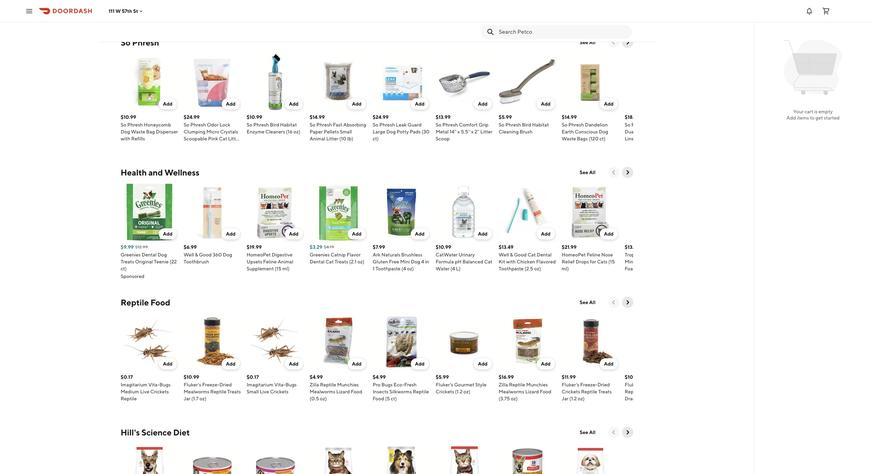 Task type: describe. For each thing, give the bounding box(es) containing it.
$3.29 $4.19 greenies catnip flavor dental cat treats (2.1 oz)
[[310, 245, 364, 265]]

freeze- for mealworms
[[202, 383, 219, 388]]

0 items, open order cart image
[[822, 7, 830, 15]]

see for reptile food
[[580, 300, 588, 306]]

hill's science diet adult light dry cat food chicken recipe (4 lb) image
[[436, 444, 493, 475]]

& inside $13.99 tropiclean fresh breath mint dogs & cats oral foam (4.5 oz)
[[649, 259, 652, 265]]

cats for feline
[[597, 259, 607, 265]]

odor inside $24.99 so phresh odor lock clumping micro crystals scoopable pink cat litter (8 lb)
[[207, 122, 219, 128]]

oz) inside $16.99 zilla reptile munchies mealworms lizard food (3.75 oz)
[[511, 397, 518, 402]]

so phresh bird habitat enzyme cleaners (16 oz) image
[[247, 54, 304, 111]]

pro bugs eco-fresh insects silkworms reptile food (5 ct) image
[[373, 314, 430, 371]]

oz) inside '$10.99 so phresh bird habitat enzyme cleaners (16 oz)'
[[293, 129, 300, 135]]

scent
[[638, 136, 651, 142]]

add for zilla reptile munchies mealworms lizard food (3.75 oz)
[[541, 362, 551, 367]]

jar for fluker's freeze-dried mealworms reptile treats jar (1.7 oz)
[[184, 397, 190, 402]]

fresh inside the $4.99 pro bugs eco-fresh insects silkworms reptile food (5 ct)
[[404, 383, 417, 388]]

dental inside "$9.99 $12.99 greenies dental dog treats original teenie (22 ct) sponsored"
[[142, 252, 157, 258]]

comfort
[[459, 122, 478, 128]]

homeopet digestive upsets feline animal supplement (15 ml) image
[[247, 184, 304, 241]]

lb) inside the $18.49 so phresh lightweight dual odor guard fresh linen scent scoopable multi cat litter (12.5 lb)
[[671, 143, 677, 149]]

notification bell image
[[805, 7, 814, 15]]

good for 360
[[199, 252, 212, 258]]

scoop
[[436, 136, 450, 142]]

bugs for imagitarium vita-bugs medium live crickets reptile
[[160, 383, 171, 388]]

$19.99
[[247, 245, 262, 250]]

so for $14.99 so phresh dandelion earth conscious dog waste bags (120 ct)
[[562, 122, 567, 128]]

$18.49
[[625, 115, 640, 120]]

hill's science diet adult savory stew with chicken & vegetables dog food (12.8 oz) image
[[499, 444, 556, 475]]

4
[[421, 259, 424, 265]]

$5.99 fluker's gourmet style crickets (1.2 oz)
[[436, 375, 487, 395]]

oral
[[664, 259, 674, 265]]

hill's science diet link
[[121, 428, 190, 439]]

add for so phresh honeycomb dog waste bag dispenser with refills
[[163, 101, 173, 107]]

jar for fluker's freeze-dried crickets reptile treats jar (1.2 oz)
[[562, 397, 568, 402]]

$10.99 fluker's freeze-dried mealworms reptile treats jar (1.7 oz)
[[184, 375, 241, 402]]

(15 inside $19.99 homeopet digestive upsets feline animal supplement (15 ml)
[[275, 266, 281, 272]]

$24.99 for $24.99 so phresh leak guard large dog potty pads (30 ct)
[[373, 115, 389, 120]]

animal inside $14.99 so phresh fast absorbing paper pellets small animal litter (10 lb)
[[310, 136, 325, 142]]

(4 inside $7.99 ark naturals brushless gluten free mini dog 4 in 1 toothpaste (4 oz)
[[401, 266, 406, 272]]

empty
[[819, 109, 833, 115]]

add for catwater urinary formula ph balanced cat water (4 l)
[[478, 232, 488, 237]]

food inside $4.99 zilla reptile munchies mealworms lizard food (0.5 oz)
[[351, 390, 362, 395]]

guard inside the $18.49 so phresh lightweight dual odor guard fresh linen scent scoopable multi cat litter (12.5 lb)
[[649, 129, 663, 135]]

st
[[133, 8, 138, 14]]

large
[[373, 129, 385, 135]]

add for so phresh dandelion earth conscious dog waste bags (120 ct)
[[604, 101, 614, 107]]

items
[[797, 115, 809, 121]]

reptile inside $11.99 fluker's freeze-dried crickets reptile treats jar (1.2 oz)
[[581, 390, 597, 395]]

add for greenies dental dog treats original teenie (22 ct)
[[163, 232, 173, 237]]

cat inside $24.99 so phresh odor lock clumping micro crystals scoopable pink cat litter (8 lb)
[[219, 136, 227, 142]]

hill's science diet adult 7+ tender cat food chicken dinner (5.5 oz) image
[[184, 444, 241, 475]]

oz) inside $11.99 fluker's freeze-dried crickets reptile treats jar (1.2 oz)
[[578, 397, 585, 402]]

insects
[[373, 390, 388, 395]]

(2.5
[[525, 266, 533, 272]]

dispenser
[[156, 129, 178, 135]]

(5
[[385, 397, 390, 402]]

crystals
[[220, 129, 238, 135]]

dog inside "$9.99 $12.99 greenies dental dog treats original teenie (22 ct) sponsored"
[[158, 252, 167, 258]]

$11.99
[[562, 375, 576, 381]]

phresh for $24.99 so phresh leak guard large dog potty pads (30 ct)
[[379, 122, 395, 128]]

$4.99 for pro
[[373, 375, 386, 381]]

live for medium
[[140, 390, 149, 395]]

imagitarium for medium
[[121, 383, 147, 388]]

previous button of carousel image for hill's science diet
[[610, 430, 617, 437]]

$16.99
[[499, 375, 514, 381]]

to
[[810, 115, 815, 121]]

cat inside $10.99 catwater urinary formula ph balanced cat water (4 l)
[[484, 259, 492, 265]]

treats inside $10.99 fluker's freeze-dried mealworms reptile treats jar (1.7 oz)
[[227, 390, 241, 395]]

$7.99 ark naturals brushless gluten free mini dog 4 in 1 toothpaste (4 oz)
[[373, 245, 429, 272]]

$14.99 so phresh fast absorbing paper pellets small animal litter (10 lb)
[[310, 115, 366, 142]]

reptile inside $16.99 zilla reptile munchies mealworms lizard food (3.75 oz)
[[509, 383, 525, 388]]

(15 inside "$21.99 homeopet feline nose relief drops for cats (15 ml)"
[[608, 259, 615, 265]]

add for well & good 360 dog toothbrush
[[226, 232, 236, 237]]

ml) inside $19.99 homeopet digestive upsets feline animal supplement (15 ml)
[[282, 266, 290, 272]]

oz) inside $3.29 $4.19 greenies catnip flavor dental cat treats (2.1 oz)
[[358, 259, 364, 265]]

$19.99 homeopet digestive upsets feline animal supplement (15 ml)
[[247, 245, 293, 272]]

$0.17 for $0.17 imagitarium vita-bugs medium live crickets reptile
[[121, 375, 133, 381]]

eco-
[[394, 383, 404, 388]]

add for imagitarium vita-bugs medium live crickets reptile
[[163, 362, 173, 367]]

treat
[[661, 383, 672, 388]]

phresh for $13.99 so phresh comfort grip metal 14'' x 5.5'' x 2'' litter scoop
[[442, 122, 458, 128]]

zilla for zilla reptile munchies mealworms lizard food (3.75 oz)
[[499, 383, 508, 388]]

$11.99 fluker's freeze-dried crickets reptile treats jar (1.2 oz)
[[562, 375, 612, 402]]

fluker's for fluker's freeze-dried crickets reptile treats jar (1.2 oz)
[[562, 383, 579, 388]]

add for fluker's gourmet style crickets (1.2 oz)
[[478, 362, 488, 367]]

paper
[[310, 129, 323, 135]]

foam
[[625, 266, 637, 272]]

see all for hill's science diet
[[580, 430, 595, 436]]

fresh inside $13.99 tropiclean fresh breath mint dogs & cats oral foam (4.5 oz)
[[649, 252, 661, 258]]

bugs inside the $4.99 pro bugs eco-fresh insects silkworms reptile food (5 ct)
[[381, 383, 393, 388]]

$0.17 imagitarium vita-bugs small live crickets
[[247, 375, 297, 395]]

small inside $14.99 so phresh fast absorbing paper pellets small animal litter (10 lb)
[[340, 129, 352, 135]]

feline inside $19.99 homeopet digestive upsets feline animal supplement (15 ml)
[[263, 259, 277, 265]]

so for $13.99 so phresh comfort grip metal 14'' x 5.5'' x 2'' litter scoop
[[436, 122, 441, 128]]

dragons
[[625, 397, 643, 402]]

relief
[[562, 259, 575, 265]]

see all for so phresh
[[580, 40, 595, 45]]

is
[[814, 109, 818, 115]]

leak
[[396, 122, 407, 128]]

add for fluker's freeze-dried mealworms reptile treats jar (1.7 oz)
[[226, 362, 236, 367]]

reptile inside $10.99 fluker's medley treat reptile food for bearded dragons (1.8 oz)
[[625, 390, 641, 395]]

hill's science diet adult sensitive stomach & skin chicken & rice dry cat food (3.5 lb) image
[[310, 444, 367, 475]]

litter inside the $13.99 so phresh comfort grip metal 14'' x 5.5'' x 2'' litter scoop
[[480, 129, 492, 135]]

clumping
[[184, 129, 205, 135]]

toothpaste inside $13.49 well & good cat dental kit with chicken flavored toothpaste (2.5 oz)
[[499, 266, 524, 272]]

kit
[[499, 259, 505, 265]]

flavor
[[347, 252, 361, 258]]

waste inside $14.99 so phresh dandelion earth conscious dog waste bags (120 ct)
[[562, 136, 576, 142]]

odor inside the $18.49 so phresh lightweight dual odor guard fresh linen scent scoopable multi cat litter (12.5 lb)
[[636, 129, 648, 135]]

vita- for imagitarium vita-bugs small live crickets
[[274, 383, 286, 388]]

bearded
[[661, 390, 680, 395]]

$10.99 so phresh bird habitat enzyme cleaners (16 oz)
[[247, 115, 300, 135]]

$9.99 $12.99 greenies dental dog treats original teenie (22 ct) sponsored
[[121, 245, 177, 280]]

phresh for $24.99 so phresh odor lock clumping micro crystals scoopable pink cat litter (8 lb)
[[190, 122, 206, 128]]

well for kit
[[499, 252, 509, 258]]

all for hill's science diet
[[589, 430, 595, 436]]

with inside $10.99 so phresh honeycomb dog waste bag dispenser with refills
[[121, 136, 130, 142]]

phresh down st on the top of page
[[132, 38, 159, 47]]

14''
[[450, 129, 457, 135]]

free
[[389, 259, 399, 265]]

so phresh dandelion earth conscious dog waste bags (120 ct) image
[[562, 54, 619, 111]]

$13.99 so phresh comfort grip metal 14'' x 5.5'' x 2'' litter scoop
[[436, 115, 492, 142]]

small inside $0.17 imagitarium vita-bugs small live crickets
[[247, 390, 259, 395]]

your
[[793, 109, 804, 115]]

(3.75
[[499, 397, 510, 402]]

$13.49
[[499, 245, 514, 250]]

oz) inside $7.99 ark naturals brushless gluten free mini dog 4 in 1 toothpaste (4 oz)
[[407, 266, 414, 272]]

treats inside "$9.99 $12.99 greenies dental dog treats original teenie (22 ct) sponsored"
[[121, 259, 134, 265]]

mealworms for (3.75
[[499, 390, 524, 395]]

medley
[[643, 383, 660, 388]]

for for cats
[[590, 259, 596, 265]]

add inside the your cart is empty add items to get started
[[787, 115, 796, 121]]

$12.99
[[135, 245, 148, 250]]

scoopable inside the $18.49 so phresh lightweight dual odor guard fresh linen scent scoopable multi cat litter (12.5 lb)
[[652, 136, 675, 142]]

(4.5
[[638, 266, 647, 272]]

add for so phresh comfort grip metal 14'' x 5.5'' x 2'' litter scoop
[[478, 101, 488, 107]]

so phresh link
[[121, 37, 159, 48]]

dog inside $24.99 so phresh leak guard large dog potty pads (30 ct)
[[386, 129, 396, 135]]

add for homeopet digestive upsets feline animal supplement (15 ml)
[[289, 232, 299, 237]]

$21.99
[[562, 245, 577, 250]]

well & good 360 dog toothbrush image
[[184, 184, 241, 241]]

crickets inside $0.17 imagitarium vita-bugs medium live crickets reptile
[[150, 390, 169, 395]]

dried for fluker's freeze-dried crickets reptile treats jar (1.2 oz)
[[598, 383, 610, 388]]

animal inside $19.99 homeopet digestive upsets feline animal supplement (15 ml)
[[278, 259, 293, 265]]

litter inside $24.99 so phresh odor lock clumping micro crystals scoopable pink cat litter (8 lb)
[[228, 136, 240, 142]]

with inside $13.49 well & good cat dental kit with chicken flavored toothpaste (2.5 oz)
[[506, 259, 516, 265]]

lizard for zilla reptile munchies mealworms lizard food (3.75 oz)
[[525, 390, 539, 395]]

add for so phresh odor lock clumping micro crystals scoopable pink cat litter (8 lb)
[[226, 101, 236, 107]]

oz) inside $13.99 tropiclean fresh breath mint dogs & cats oral foam (4.5 oz)
[[648, 266, 655, 272]]

for for bearded
[[654, 390, 660, 395]]

reptile inside $10.99 fluker's freeze-dried mealworms reptile treats jar (1.7 oz)
[[210, 390, 226, 395]]

dog inside $7.99 ark naturals brushless gluten free mini dog 4 in 1 toothpaste (4 oz)
[[411, 259, 420, 265]]

bird for cleaners
[[270, 122, 279, 128]]

imagitarium vita-bugs small live crickets image
[[247, 314, 304, 371]]

(10
[[339, 136, 346, 142]]

balanced
[[463, 259, 483, 265]]

$24.99 so phresh odor lock clumping micro crystals scoopable pink cat litter (8 lb)
[[184, 115, 240, 149]]

started
[[824, 115, 840, 121]]

pads
[[410, 129, 421, 135]]

hill's science diet sensitive stomach & skin chicken recipe adult dog food (15.5 lb) image
[[373, 444, 430, 475]]

oz) inside $10.99 fluker's freeze-dried mealworms reptile treats jar (1.7 oz)
[[200, 397, 206, 402]]

lightweight
[[648, 122, 675, 128]]

dog inside $10.99 so phresh honeycomb dog waste bag dispenser with refills
[[121, 129, 130, 135]]

so phresh bird habitat cleaning brush image
[[499, 54, 556, 111]]

fluker's for fluker's medley treat reptile food for bearded dragons (1.8 oz)
[[625, 383, 642, 388]]

w
[[115, 8, 121, 14]]

next button of carousel image for hill's science diet
[[624, 430, 631, 437]]

$0.17 for $0.17 imagitarium vita-bugs small live crickets
[[247, 375, 259, 381]]

food inside the $4.99 pro bugs eco-fresh insects silkworms reptile food (5 ct)
[[373, 397, 384, 402]]

$5.99 so phresh bird habitat cleaning brush
[[499, 115, 549, 135]]

crickets inside $0.17 imagitarium vita-bugs small live crickets
[[270, 390, 288, 395]]

(16
[[286, 129, 293, 135]]

dog inside $14.99 so phresh dandelion earth conscious dog waste bags (120 ct)
[[599, 129, 608, 135]]

add for fluker's freeze-dried crickets reptile treats jar (1.2 oz)
[[604, 362, 614, 367]]

phresh for $18.49 so phresh lightweight dual odor guard fresh linen scent scoopable multi cat litter (12.5 lb)
[[631, 122, 647, 128]]

ct) for $24.99 so phresh leak guard large dog potty pads (30 ct)
[[373, 136, 379, 142]]

zilla for zilla reptile munchies mealworms lizard food (0.5 oz)
[[310, 383, 319, 388]]

lizard for zilla reptile munchies mealworms lizard food (0.5 oz)
[[336, 390, 350, 395]]

$4.99 pro bugs eco-fresh insects silkworms reptile food (5 ct)
[[373, 375, 429, 402]]

$10.99 for $10.99 so phresh bird habitat enzyme cleaners (16 oz)
[[247, 115, 262, 120]]

see for health and wellness
[[580, 170, 588, 175]]

crickets inside $11.99 fluker's freeze-dried crickets reptile treats jar (1.2 oz)
[[562, 390, 580, 395]]

homeopet for relief
[[562, 252, 586, 258]]

greenies dental dog treats original teenie (22 ct) image
[[121, 184, 178, 241]]

ct) for $4.99 pro bugs eco-fresh insects silkworms reptile food (5 ct)
[[391, 397, 397, 402]]

so phresh leak guard large dog potty pads (30 ct) image
[[373, 54, 430, 111]]

reptile food
[[121, 298, 170, 308]]

(22
[[170, 259, 177, 265]]

add for greenies catnip flavor dental cat treats (2.1 oz)
[[352, 232, 362, 237]]

see all for health and wellness
[[580, 170, 595, 175]]

bird for brush
[[522, 122, 531, 128]]

add for ark naturals brushless gluten free mini dog 4 in 1 toothpaste (4 oz)
[[415, 232, 425, 237]]

l)
[[456, 266, 461, 272]]

live for small
[[260, 390, 269, 395]]

$0.17 imagitarium vita-bugs medium live crickets reptile
[[121, 375, 171, 402]]

(1.2 inside $5.99 fluker's gourmet style crickets (1.2 oz)
[[455, 390, 463, 395]]

hill's science diet adult 7+ active longevity small bites dry dog food (5 lb) image
[[562, 444, 619, 475]]

medium
[[121, 390, 139, 395]]

urinary
[[459, 252, 475, 258]]

treats inside $3.29 $4.19 greenies catnip flavor dental cat treats (2.1 oz)
[[335, 259, 348, 265]]

$10.99 fluker's medley treat reptile food for bearded dragons (1.8 oz)
[[625, 375, 680, 402]]

fluker's freeze-dried mealworms reptile treats jar (1.7 oz) image
[[184, 314, 241, 371]]

phresh for $10.99 so phresh honeycomb dog waste bag dispenser with refills
[[127, 122, 143, 128]]

fresh inside the $18.49 so phresh lightweight dual odor guard fresh linen scent scoopable multi cat litter (12.5 lb)
[[664, 129, 676, 135]]

freeze- for crickets
[[580, 383, 598, 388]]

crickets inside $5.99 fluker's gourmet style crickets (1.2 oz)
[[436, 390, 454, 395]]

cat inside the $18.49 so phresh lightweight dual odor guard fresh linen scent scoopable multi cat litter (12.5 lb)
[[637, 143, 646, 149]]

guard inside $24.99 so phresh leak guard large dog potty pads (30 ct)
[[408, 122, 422, 128]]

brushless
[[401, 252, 422, 258]]

oz) inside $5.99 fluker's gourmet style crickets (1.2 oz)
[[464, 390, 470, 395]]

flavored
[[536, 259, 556, 265]]

well for toothbrush
[[184, 252, 194, 258]]

reptile inside $4.99 zilla reptile munchies mealworms lizard food (0.5 oz)
[[320, 383, 336, 388]]

greenies for $3.29
[[310, 252, 330, 258]]

science
[[141, 428, 172, 438]]

all for so phresh
[[589, 40, 595, 45]]

$6.99 well & good 360 dog toothbrush
[[184, 245, 232, 265]]

111 w 57th st button
[[109, 8, 144, 14]]



Task type: vqa. For each thing, say whether or not it's contained in the screenshot.


Task type: locate. For each thing, give the bounding box(es) containing it.
1 horizontal spatial bugs
[[286, 383, 297, 388]]

add for imagitarium vita-bugs small live crickets
[[289, 362, 299, 367]]

1 horizontal spatial dried
[[598, 383, 610, 388]]

2 horizontal spatial dental
[[537, 252, 552, 258]]

add up (22
[[163, 232, 173, 237]]

0 horizontal spatial habitat
[[280, 122, 297, 128]]

add up $0.17 imagitarium vita-bugs medium live crickets reptile at the bottom of the page
[[163, 362, 173, 367]]

1 cats from the left
[[597, 259, 607, 265]]

Search Petco search field
[[499, 28, 626, 36]]

food inside $16.99 zilla reptile munchies mealworms lizard food (3.75 oz)
[[540, 390, 551, 395]]

(15 down nose
[[608, 259, 615, 265]]

$10.99 for $10.99 catwater urinary formula ph balanced cat water (4 l)
[[436, 245, 451, 250]]

small
[[340, 129, 352, 135], [247, 390, 259, 395]]

well & good cat dental kit with chicken flavored toothpaste (2.5 oz) image
[[499, 184, 556, 241]]

2 $24.99 from the left
[[373, 115, 389, 120]]

2 dried from the left
[[598, 383, 610, 388]]

habitat up brush
[[532, 122, 549, 128]]

3 fluker's from the left
[[562, 383, 579, 388]]

$0.17 inside $0.17 imagitarium vita-bugs small live crickets
[[247, 375, 259, 381]]

0 horizontal spatial dental
[[142, 252, 157, 258]]

2 $14.99 from the left
[[562, 115, 577, 120]]

tropiclean
[[625, 252, 648, 258]]

all for reptile food
[[589, 300, 595, 306]]

add down your
[[787, 115, 796, 121]]

5.5''
[[461, 129, 470, 135]]

4 see all link from the top
[[576, 428, 600, 439]]

0 vertical spatial with
[[121, 136, 130, 142]]

1 horizontal spatial fresh
[[649, 252, 661, 258]]

cats for fresh
[[653, 259, 663, 265]]

jar inside $10.99 fluker's freeze-dried mealworms reptile treats jar (1.7 oz)
[[184, 397, 190, 402]]

2 $4.99 from the left
[[373, 375, 386, 381]]

bags
[[577, 136, 588, 142]]

$10.99 inside $10.99 catwater urinary formula ph balanced cat water (4 l)
[[436, 245, 451, 250]]

1 vita- from the left
[[148, 383, 160, 388]]

breath
[[662, 252, 677, 258]]

0 vertical spatial small
[[340, 129, 352, 135]]

absorbing
[[343, 122, 366, 128]]

lock
[[220, 122, 230, 128]]

water
[[436, 266, 450, 272]]

zilla reptile munchies mealworms lizard food (3.75 oz) image
[[499, 314, 556, 371]]

hill's science diet
[[121, 428, 190, 438]]

add up pads
[[415, 101, 425, 107]]

$24.99 up 'clumping'
[[184, 115, 200, 120]]

(4 down mini on the bottom of the page
[[401, 266, 406, 272]]

3 crickets from the left
[[436, 390, 454, 395]]

with right kit
[[506, 259, 516, 265]]

1 homeopet from the left
[[247, 252, 271, 258]]

bag
[[146, 129, 155, 135]]

well inside $6.99 well & good 360 dog toothbrush
[[184, 252, 194, 258]]

4 see from the top
[[580, 430, 588, 436]]

$13.99 inside the $13.99 so phresh comfort grip metal 14'' x 5.5'' x 2'' litter scoop
[[436, 115, 451, 120]]

1 horizontal spatial small
[[340, 129, 352, 135]]

2 scoopable from the left
[[652, 136, 675, 142]]

fresh up silkworms
[[404, 383, 417, 388]]

next button of carousel image
[[624, 39, 631, 46], [624, 169, 631, 176], [624, 299, 631, 306], [624, 430, 631, 437]]

0 horizontal spatial small
[[247, 390, 259, 395]]

see for so phresh
[[580, 40, 588, 45]]

2 horizontal spatial lb)
[[671, 143, 677, 149]]

1 horizontal spatial (4
[[450, 266, 455, 272]]

lizard inside $4.99 zilla reptile munchies mealworms lizard food (0.5 oz)
[[336, 390, 350, 395]]

add up nose
[[604, 232, 614, 237]]

waste
[[131, 129, 145, 135], [562, 136, 576, 142]]

bugs inside $0.17 imagitarium vita-bugs medium live crickets reptile
[[160, 383, 171, 388]]

$24.99 inside $24.99 so phresh leak guard large dog potty pads (30 ct)
[[373, 115, 389, 120]]

scoopable inside $24.99 so phresh odor lock clumping micro crystals scoopable pink cat litter (8 lb)
[[184, 136, 207, 142]]

so for $18.49 so phresh lightweight dual odor guard fresh linen scent scoopable multi cat litter (12.5 lb)
[[625, 122, 630, 128]]

vita- inside $0.17 imagitarium vita-bugs medium live crickets reptile
[[148, 383, 160, 388]]

refills
[[131, 136, 145, 142]]

phresh up 'clumping'
[[190, 122, 206, 128]]

scoopable down 'clumping'
[[184, 136, 207, 142]]

0 horizontal spatial freeze-
[[202, 383, 219, 388]]

phresh for $5.99 so phresh bird habitat cleaning brush
[[505, 122, 521, 128]]

greenies inside $3.29 $4.19 greenies catnip flavor dental cat treats (2.1 oz)
[[310, 252, 330, 258]]

greenies catnip flavor dental cat treats (2.1 oz) image
[[310, 184, 367, 241]]

dog inside $6.99 well & good 360 dog toothbrush
[[223, 252, 232, 258]]

freeze- inside $10.99 fluker's freeze-dried mealworms reptile treats jar (1.7 oz)
[[202, 383, 219, 388]]

litter inside $14.99 so phresh fast absorbing paper pellets small animal litter (10 lb)
[[326, 136, 338, 142]]

add up $6.99 well & good 360 dog toothbrush
[[226, 232, 236, 237]]

1 horizontal spatial zilla
[[499, 383, 508, 388]]

1 horizontal spatial (1.2
[[569, 397, 577, 402]]

toothpaste
[[376, 266, 400, 272], [499, 266, 524, 272]]

so up earth at the top
[[562, 122, 567, 128]]

dental up original
[[142, 252, 157, 258]]

1 all from the top
[[589, 40, 595, 45]]

so for $10.99 so phresh honeycomb dog waste bag dispenser with refills
[[121, 122, 126, 128]]

for right drops
[[590, 259, 596, 265]]

2 good from the left
[[514, 252, 527, 258]]

1 zilla from the left
[[310, 383, 319, 388]]

0 vertical spatial odor
[[207, 122, 219, 128]]

waste inside $10.99 so phresh honeycomb dog waste bag dispenser with refills
[[131, 129, 145, 135]]

see all link for hill's science diet
[[576, 428, 600, 439]]

dental for well & good cat dental kit with chicken flavored toothpaste (2.5 oz)
[[537, 252, 552, 258]]

1 x from the left
[[457, 129, 460, 135]]

style
[[475, 383, 487, 388]]

catwater urinary formula ph balanced cat water (4 l) image
[[436, 184, 493, 241]]

1 $14.99 from the left
[[310, 115, 325, 120]]

0 vertical spatial fresh
[[664, 129, 676, 135]]

3 next button of carousel image from the top
[[624, 299, 631, 306]]

1 horizontal spatial live
[[260, 390, 269, 395]]

pink
[[208, 136, 218, 142]]

ct) down the large
[[373, 136, 379, 142]]

health and wellness link
[[121, 167, 199, 178]]

2 ml) from the left
[[562, 266, 569, 272]]

your cart is empty add items to get started
[[787, 109, 840, 121]]

1 jar from the left
[[184, 397, 190, 402]]

dried
[[219, 383, 232, 388], [598, 383, 610, 388]]

all for health and wellness
[[589, 170, 595, 175]]

imagitarium vita-bugs medium live crickets reptile image
[[121, 314, 178, 371]]

fresh down lightweight
[[664, 129, 676, 135]]

1 bird from the left
[[270, 122, 279, 128]]

1 live from the left
[[140, 390, 149, 395]]

1 vertical spatial previous button of carousel image
[[610, 299, 617, 306]]

hill's science diet small & toy breed chicken & barley entree dog food (5.8 oz) image
[[247, 444, 304, 475]]

zilla down $16.99
[[499, 383, 508, 388]]

add up $5.99 so phresh bird habitat cleaning brush
[[541, 101, 551, 107]]

0 horizontal spatial with
[[121, 136, 130, 142]]

4 all from the top
[[589, 430, 595, 436]]

phresh up '14'''
[[442, 122, 458, 128]]

3 all from the top
[[589, 300, 595, 306]]

1 horizontal spatial lb)
[[347, 136, 353, 142]]

good
[[199, 252, 212, 258], [514, 252, 527, 258]]

1 (4 from the left
[[401, 266, 406, 272]]

1 good from the left
[[199, 252, 212, 258]]

zilla inside $16.99 zilla reptile munchies mealworms lizard food (3.75 oz)
[[499, 383, 508, 388]]

(0.5
[[310, 397, 319, 402]]

phresh inside '$10.99 so phresh bird habitat enzyme cleaners (16 oz)'
[[253, 122, 269, 128]]

1 horizontal spatial vita-
[[274, 383, 286, 388]]

so inside $24.99 so phresh leak guard large dog potty pads (30 ct)
[[373, 122, 378, 128]]

cat inside $13.49 well & good cat dental kit with chicken flavored toothpaste (2.5 oz)
[[528, 252, 536, 258]]

homeopet for feline
[[247, 252, 271, 258]]

1 horizontal spatial munchies
[[526, 383, 548, 388]]

(1.2 down gourmet
[[455, 390, 463, 395]]

for inside "$21.99 homeopet feline nose relief drops for cats (15 ml)"
[[590, 259, 596, 265]]

1 vertical spatial odor
[[636, 129, 648, 135]]

bugs for imagitarium vita-bugs small live crickets
[[286, 383, 297, 388]]

3 see from the top
[[580, 300, 588, 306]]

1 horizontal spatial &
[[510, 252, 513, 258]]

1 vertical spatial fresh
[[649, 252, 661, 258]]

1 horizontal spatial waste
[[562, 136, 576, 142]]

so for $10.99 so phresh bird habitat enzyme cleaners (16 oz)
[[247, 122, 252, 128]]

food
[[150, 298, 170, 308], [351, 390, 362, 395], [540, 390, 551, 395], [642, 390, 653, 395], [373, 397, 384, 402]]

cats
[[597, 259, 607, 265], [653, 259, 663, 265]]

2 see all from the top
[[580, 170, 595, 175]]

$24.99 so phresh leak guard large dog potty pads (30 ct)
[[373, 115, 430, 142]]

ct) right (120
[[599, 136, 606, 142]]

dog right 360
[[223, 252, 232, 258]]

toothbrush
[[184, 259, 209, 265]]

ct) inside "$9.99 $12.99 greenies dental dog treats original teenie (22 ct) sponsored"
[[121, 266, 127, 272]]

lb) right (8
[[189, 143, 195, 149]]

so down the 111 w 57th st popup button
[[121, 38, 130, 47]]

hill's science diet adult chicken & barley entree dry dog food (15 lb) image
[[121, 444, 178, 475]]

dried for fluker's freeze-dried mealworms reptile treats jar (1.7 oz)
[[219, 383, 232, 388]]

phresh for $10.99 so phresh bird habitat enzyme cleaners (16 oz)
[[253, 122, 269, 128]]

treats inside $11.99 fluker's freeze-dried crickets reptile treats jar (1.2 oz)
[[598, 390, 612, 395]]

scoopable up (12.5
[[652, 136, 675, 142]]

0 horizontal spatial imagitarium
[[121, 383, 147, 388]]

$24.99
[[184, 115, 200, 120], [373, 115, 389, 120]]

lb) inside $14.99 so phresh fast absorbing paper pellets small animal litter (10 lb)
[[347, 136, 353, 142]]

0 horizontal spatial vita-
[[148, 383, 160, 388]]

munchies inside $4.99 zilla reptile munchies mealworms lizard food (0.5 oz)
[[337, 383, 359, 388]]

1 horizontal spatial $14.99
[[562, 115, 577, 120]]

homeopet up upsets
[[247, 252, 271, 258]]

1 vertical spatial previous button of carousel image
[[610, 430, 617, 437]]

good inside $13.49 well & good cat dental kit with chicken flavored toothpaste (2.5 oz)
[[514, 252, 527, 258]]

ct) right (5
[[391, 397, 397, 402]]

phresh for $14.99 so phresh dandelion earth conscious dog waste bags (120 ct)
[[568, 122, 584, 128]]

$10.99 inside $10.99 so phresh honeycomb dog waste bag dispenser with refills
[[121, 115, 136, 120]]

with
[[121, 136, 130, 142], [506, 259, 516, 265]]

habitat inside $5.99 so phresh bird habitat cleaning brush
[[532, 122, 549, 128]]

1 vertical spatial (1.2
[[569, 397, 577, 402]]

munchies inside $16.99 zilla reptile munchies mealworms lizard food (3.75 oz)
[[526, 383, 548, 388]]

ct) inside $14.99 so phresh dandelion earth conscious dog waste bags (120 ct)
[[599, 136, 606, 142]]

0 horizontal spatial lb)
[[189, 143, 195, 149]]

good up chicken
[[514, 252, 527, 258]]

in
[[425, 259, 429, 265]]

2 see all link from the top
[[576, 167, 600, 178]]

2 fluker's from the left
[[436, 383, 453, 388]]

& up 'toothbrush'
[[195, 252, 198, 258]]

good up 'toothbrush'
[[199, 252, 212, 258]]

$3.29
[[310, 245, 322, 250]]

3 see all from the top
[[580, 300, 595, 306]]

1 vertical spatial (15
[[275, 266, 281, 272]]

so for $14.99 so phresh fast absorbing paper pellets small animal litter (10 lb)
[[310, 122, 315, 128]]

supplement
[[247, 266, 274, 272]]

1 mealworms from the left
[[184, 390, 209, 395]]

previous button of carousel image
[[610, 169, 617, 176], [610, 430, 617, 437]]

1 horizontal spatial imagitarium
[[247, 383, 273, 388]]

add up $0.17 imagitarium vita-bugs small live crickets
[[289, 362, 299, 367]]

oz) inside $10.99 fluker's medley treat reptile food for bearded dragons (1.8 oz)
[[653, 397, 660, 402]]

2 x from the left
[[471, 129, 474, 135]]

2 (4 from the left
[[450, 266, 455, 272]]

add for so phresh bird habitat cleaning brush
[[541, 101, 551, 107]]

2 toothpaste from the left
[[499, 266, 524, 272]]

2 munchies from the left
[[526, 383, 548, 388]]

1 horizontal spatial dental
[[310, 259, 325, 265]]

previous button of carousel image for reptile food
[[610, 299, 617, 306]]

dental up flavored
[[537, 252, 552, 258]]

(1.2 inside $11.99 fluker's freeze-dried crickets reptile treats jar (1.2 oz)
[[569, 397, 577, 402]]

1 dried from the left
[[219, 383, 232, 388]]

for down "medley" in the bottom right of the page
[[654, 390, 660, 395]]

jar down $11.99
[[562, 397, 568, 402]]

(4 inside $10.99 catwater urinary formula ph balanced cat water (4 l)
[[450, 266, 455, 272]]

good for cat
[[514, 252, 527, 258]]

(30
[[422, 129, 430, 135]]

$6.99
[[184, 245, 197, 250]]

so up 'clumping'
[[184, 122, 189, 128]]

2 $0.17 from the left
[[247, 375, 259, 381]]

mealworms for (0.5
[[310, 390, 335, 395]]

0 horizontal spatial $4.99
[[310, 375, 323, 381]]

0 horizontal spatial mealworms
[[184, 390, 209, 395]]

3 see all link from the top
[[576, 297, 600, 308]]

57th
[[122, 8, 132, 14]]

2 all from the top
[[589, 170, 595, 175]]

0 horizontal spatial lizard
[[336, 390, 350, 395]]

2 imagitarium from the left
[[247, 383, 273, 388]]

0 horizontal spatial homeopet
[[247, 252, 271, 258]]

1 horizontal spatial scoopable
[[652, 136, 675, 142]]

x right '14'''
[[457, 129, 460, 135]]

1 toothpaste from the left
[[376, 266, 400, 272]]

so phresh fast absorbing paper pellets small animal litter (10 lb) image
[[310, 54, 367, 111]]

& down $13.49
[[510, 252, 513, 258]]

cat down catnip
[[326, 259, 334, 265]]

2 freeze- from the left
[[580, 383, 598, 388]]

homeopet up relief
[[562, 252, 586, 258]]

$24.99 inside $24.99 so phresh odor lock clumping micro crystals scoopable pink cat litter (8 lb)
[[184, 115, 200, 120]]

so inside '$10.99 so phresh bird habitat enzyme cleaners (16 oz)'
[[247, 122, 252, 128]]

$10.99 catwater urinary formula ph balanced cat water (4 l)
[[436, 245, 492, 272]]

greenies for $9.99
[[121, 252, 141, 258]]

0 horizontal spatial toothpaste
[[376, 266, 400, 272]]

add up $4.99 zilla reptile munchies mealworms lizard food (0.5 oz)
[[352, 362, 362, 367]]

feline inside "$21.99 homeopet feline nose relief drops for cats (15 ml)"
[[587, 252, 600, 258]]

$10.99 for $10.99 so phresh honeycomb dog waste bag dispenser with refills
[[121, 115, 136, 120]]

(15 down digestive
[[275, 266, 281, 272]]

add up the $4.99 pro bugs eco-fresh insects silkworms reptile food (5 ct)
[[415, 362, 425, 367]]

habitat
[[280, 122, 297, 128], [532, 122, 549, 128]]

1 vertical spatial feline
[[263, 259, 277, 265]]

1 previous button of carousel image from the top
[[610, 39, 617, 46]]

add up $16.99 zilla reptile munchies mealworms lizard food (3.75 oz)
[[541, 362, 551, 367]]

potty
[[397, 129, 409, 135]]

phresh inside $10.99 so phresh honeycomb dog waste bag dispenser with refills
[[127, 122, 143, 128]]

add for pro bugs eco-fresh insects silkworms reptile food (5 ct)
[[415, 362, 425, 367]]

0 horizontal spatial x
[[457, 129, 460, 135]]

1 bugs from the left
[[160, 383, 171, 388]]

2 next button of carousel image from the top
[[624, 169, 631, 176]]

1 previous button of carousel image from the top
[[610, 169, 617, 176]]

$10.99 for $10.99 fluker's medley treat reptile food for bearded dragons (1.8 oz)
[[625, 375, 640, 381]]

$14.99 for $14.99 so phresh dandelion earth conscious dog waste bags (120 ct)
[[562, 115, 577, 120]]

$4.99 up pro
[[373, 375, 386, 381]]

1 $0.17 from the left
[[121, 375, 133, 381]]

1 see from the top
[[580, 40, 588, 45]]

0 horizontal spatial dried
[[219, 383, 232, 388]]

2 previous button of carousel image from the top
[[610, 299, 617, 306]]

reptile inside the $4.99 pro bugs eco-fresh insects silkworms reptile food (5 ct)
[[413, 390, 429, 395]]

and
[[148, 168, 163, 178]]

bird up cleaners
[[270, 122, 279, 128]]

phresh down $18.49
[[631, 122, 647, 128]]

reptile
[[121, 298, 149, 308], [320, 383, 336, 388], [509, 383, 525, 388], [210, 390, 226, 395], [413, 390, 429, 395], [581, 390, 597, 395], [625, 390, 641, 395], [121, 397, 137, 402]]

0 vertical spatial waste
[[131, 129, 145, 135]]

add up honeycomb on the left top
[[163, 101, 173, 107]]

(4
[[401, 266, 406, 272], [450, 266, 455, 272]]

2 jar from the left
[[562, 397, 568, 402]]

litter inside the $18.49 so phresh lightweight dual odor guard fresh linen scent scoopable multi cat litter (12.5 lb)
[[647, 143, 659, 149]]

dog left the potty
[[386, 129, 396, 135]]

$5.99 inside $5.99 fluker's gourmet style crickets (1.2 oz)
[[436, 375, 449, 381]]

$0.17 inside $0.17 imagitarium vita-bugs medium live crickets reptile
[[121, 375, 133, 381]]

$4.99 inside $4.99 zilla reptile munchies mealworms lizard food (0.5 oz)
[[310, 375, 323, 381]]

ph
[[455, 259, 462, 265]]

micro
[[206, 129, 219, 135]]

0 vertical spatial $5.99
[[499, 115, 512, 120]]

so phresh honeycomb dog waste bag dispenser with refills image
[[121, 54, 178, 111]]

2 vertical spatial fresh
[[404, 383, 417, 388]]

fluker's for fluker's gourmet style crickets (1.2 oz)
[[436, 383, 453, 388]]

oz) inside $13.49 well & good cat dental kit with chicken flavored toothpaste (2.5 oz)
[[534, 266, 541, 272]]

lb) inside $24.99 so phresh odor lock clumping micro crystals scoopable pink cat litter (8 lb)
[[189, 143, 195, 149]]

0 horizontal spatial fresh
[[404, 383, 417, 388]]

1 horizontal spatial cats
[[653, 259, 663, 265]]

2 zilla from the left
[[499, 383, 508, 388]]

fluker's up 'dragons'
[[625, 383, 642, 388]]

1 horizontal spatial with
[[506, 259, 516, 265]]

dental inside $13.49 well & good cat dental kit with chicken flavored toothpaste (2.5 oz)
[[537, 252, 552, 258]]

2 see from the top
[[580, 170, 588, 175]]

0 horizontal spatial scoopable
[[184, 136, 207, 142]]

0 horizontal spatial well
[[184, 252, 194, 258]]

1 horizontal spatial (15
[[608, 259, 615, 265]]

add up flavored
[[541, 232, 551, 237]]

& for $6.99
[[195, 252, 198, 258]]

$4.99 zilla reptile munchies mealworms lizard food (0.5 oz)
[[310, 375, 362, 402]]

live
[[140, 390, 149, 395], [260, 390, 269, 395]]

health and wellness
[[121, 168, 199, 178]]

wellness
[[164, 168, 199, 178]]

2 bird from the left
[[522, 122, 531, 128]]

lb) right (10
[[347, 136, 353, 142]]

ml) down relief
[[562, 266, 569, 272]]

add for so phresh fast absorbing paper pellets small animal litter (10 lb)
[[352, 101, 362, 107]]

0 horizontal spatial (15
[[275, 266, 281, 272]]

well inside $13.49 well & good cat dental kit with chicken flavored toothpaste (2.5 oz)
[[499, 252, 509, 258]]

2 vita- from the left
[[274, 383, 286, 388]]

0 horizontal spatial guard
[[408, 122, 422, 128]]

3 bugs from the left
[[381, 383, 393, 388]]

0 vertical spatial previous button of carousel image
[[610, 39, 617, 46]]

dental down $3.29
[[310, 259, 325, 265]]

0 horizontal spatial $14.99
[[310, 115, 325, 120]]

linen
[[625, 136, 637, 142]]

so inside $24.99 so phresh odor lock clumping micro crystals scoopable pink cat litter (8 lb)
[[184, 122, 189, 128]]

toothpaste down free
[[376, 266, 400, 272]]

1 well from the left
[[184, 252, 194, 258]]

$14.99 inside $14.99 so phresh fast absorbing paper pellets small animal litter (10 lb)
[[310, 115, 325, 120]]

reptile inside $0.17 imagitarium vita-bugs medium live crickets reptile
[[121, 397, 137, 402]]

gourmet
[[454, 383, 474, 388]]

greenies down $9.99
[[121, 252, 141, 258]]

cleaners
[[265, 129, 285, 135]]

bird up brush
[[522, 122, 531, 128]]

next button of carousel image for health and wellness
[[624, 169, 631, 176]]

0 vertical spatial guard
[[408, 122, 422, 128]]

4 next button of carousel image from the top
[[624, 430, 631, 437]]

1 vertical spatial small
[[247, 390, 259, 395]]

0 vertical spatial $13.99
[[436, 115, 451, 120]]

next button of carousel image for reptile food
[[624, 299, 631, 306]]

$24.99 for $24.99 so phresh odor lock clumping micro crystals scoopable pink cat litter (8 lb)
[[184, 115, 200, 120]]

add up dandelion
[[604, 101, 614, 107]]

add up $11.99 fluker's freeze-dried crickets reptile treats jar (1.2 oz)
[[604, 362, 614, 367]]

dog left bag
[[121, 129, 130, 135]]

add up grip
[[478, 101, 488, 107]]

4 see all from the top
[[580, 430, 595, 436]]

food inside $10.99 fluker's medley treat reptile food for bearded dragons (1.8 oz)
[[642, 390, 653, 395]]

0 horizontal spatial bird
[[270, 122, 279, 128]]

0 horizontal spatial odor
[[207, 122, 219, 128]]

add for so phresh leak guard large dog potty pads (30 ct)
[[415, 101, 425, 107]]

1 horizontal spatial $0.17
[[247, 375, 259, 381]]

previous button of carousel image
[[610, 39, 617, 46], [610, 299, 617, 306]]

ml) inside "$21.99 homeopet feline nose relief drops for cats (15 ml)"
[[562, 266, 569, 272]]

pellets
[[324, 129, 339, 135]]

phresh up the refills
[[127, 122, 143, 128]]

silkworms
[[389, 390, 412, 395]]

1 horizontal spatial ml)
[[562, 266, 569, 272]]

so up enzyme
[[247, 122, 252, 128]]

imagitarium inside $0.17 imagitarium vita-bugs medium live crickets reptile
[[121, 383, 147, 388]]

sponsored
[[121, 274, 144, 280]]

jar left (1.7
[[184, 397, 190, 402]]

2 crickets from the left
[[270, 390, 288, 395]]

bird inside '$10.99 so phresh bird habitat enzyme cleaners (16 oz)'
[[270, 122, 279, 128]]

1 scoopable from the left
[[184, 136, 207, 142]]

toothpaste inside $7.99 ark naturals brushless gluten free mini dog 4 in 1 toothpaste (4 oz)
[[376, 266, 400, 272]]

add
[[163, 101, 173, 107], [226, 101, 236, 107], [289, 101, 299, 107], [352, 101, 362, 107], [415, 101, 425, 107], [478, 101, 488, 107], [541, 101, 551, 107], [604, 101, 614, 107], [787, 115, 796, 121], [163, 232, 173, 237], [226, 232, 236, 237], [289, 232, 299, 237], [352, 232, 362, 237], [415, 232, 425, 237], [478, 232, 488, 237], [541, 232, 551, 237], [604, 232, 614, 237], [163, 362, 173, 367], [226, 362, 236, 367], [289, 362, 299, 367], [352, 362, 362, 367], [415, 362, 425, 367], [478, 362, 488, 367], [541, 362, 551, 367], [604, 362, 614, 367]]

1 horizontal spatial toothpaste
[[499, 266, 524, 272]]

add up (16
[[289, 101, 299, 107]]

so phresh comfort grip metal 14'' x 5.5'' x 2'' litter scoop image
[[436, 54, 493, 111]]

0 horizontal spatial live
[[140, 390, 149, 395]]

munchies for zilla reptile munchies mealworms lizard food (3.75 oz)
[[526, 383, 548, 388]]

2 horizontal spatial fresh
[[664, 129, 676, 135]]

animal
[[310, 136, 325, 142], [278, 259, 293, 265]]

so up metal
[[436, 122, 441, 128]]

multi
[[625, 143, 636, 149]]

$14.99 for $14.99 so phresh fast absorbing paper pellets small animal litter (10 lb)
[[310, 115, 325, 120]]

so for $24.99 so phresh odor lock clumping micro crystals scoopable pink cat litter (8 lb)
[[184, 122, 189, 128]]

ct) for $14.99 so phresh dandelion earth conscious dog waste bags (120 ct)
[[599, 136, 606, 142]]

add up digestive
[[289, 232, 299, 237]]

& for $13.49
[[510, 252, 513, 258]]

munchies for zilla reptile munchies mealworms lizard food (0.5 oz)
[[337, 383, 359, 388]]

add for zilla reptile munchies mealworms lizard food (0.5 oz)
[[352, 362, 362, 367]]

cat left kit
[[484, 259, 492, 265]]

$16.99 zilla reptile munchies mealworms lizard food (3.75 oz)
[[499, 375, 551, 402]]

ark
[[373, 252, 381, 258]]

1 horizontal spatial greenies
[[310, 252, 330, 258]]

$10.99 inside $10.99 fluker's freeze-dried mealworms reptile treats jar (1.7 oz)
[[184, 375, 199, 381]]

fluker's left gourmet
[[436, 383, 453, 388]]

add up lock
[[226, 101, 236, 107]]

so for $5.99 so phresh bird habitat cleaning brush
[[499, 122, 504, 128]]

2 horizontal spatial mealworms
[[499, 390, 524, 395]]

lb)
[[347, 136, 353, 142], [189, 143, 195, 149], [671, 143, 677, 149]]

add up style
[[478, 362, 488, 367]]

1 horizontal spatial bird
[[522, 122, 531, 128]]

so for $24.99 so phresh leak guard large dog potty pads (30 ct)
[[373, 122, 378, 128]]

$7.99
[[373, 245, 385, 250]]

next button of carousel image for so phresh
[[624, 39, 631, 46]]

0 horizontal spatial $5.99
[[436, 375, 449, 381]]

so phresh
[[121, 38, 159, 47]]

0 horizontal spatial $24.99
[[184, 115, 200, 120]]

x left 2''
[[471, 129, 474, 135]]

greenies inside "$9.99 $12.99 greenies dental dog treats original teenie (22 ct) sponsored"
[[121, 252, 141, 258]]

2 cats from the left
[[653, 259, 663, 265]]

1 freeze- from the left
[[202, 383, 219, 388]]

add for homeopet feline nose relief drops for cats (15 ml)
[[604, 232, 614, 237]]

zilla reptile munchies mealworms lizard food (0.5 oz) image
[[310, 314, 367, 371]]

1 horizontal spatial lizard
[[525, 390, 539, 395]]

habitat for cleaners
[[280, 122, 297, 128]]

& right dogs
[[649, 259, 652, 265]]

phresh inside $24.99 so phresh leak guard large dog potty pads (30 ct)
[[379, 122, 395, 128]]

fluker's gourmet style crickets (1.2 oz) image
[[436, 314, 493, 371]]

phresh for $14.99 so phresh fast absorbing paper pellets small animal litter (10 lb)
[[316, 122, 332, 128]]

cart
[[805, 109, 813, 115]]

open menu image
[[25, 7, 33, 15]]

see all link for health and wellness
[[576, 167, 600, 178]]

phresh up the pellets
[[316, 122, 332, 128]]

(15
[[608, 259, 615, 265], [275, 266, 281, 272]]

(1.7
[[191, 397, 199, 402]]

well
[[184, 252, 194, 258], [499, 252, 509, 258]]

bugs
[[160, 383, 171, 388], [286, 383, 297, 388], [381, 383, 393, 388]]

dog left 4
[[411, 259, 420, 265]]

0 horizontal spatial waste
[[131, 129, 145, 135]]

so inside $5.99 so phresh bird habitat cleaning brush
[[499, 122, 504, 128]]

see all link for so phresh
[[576, 37, 600, 48]]

habitat for brush
[[532, 122, 549, 128]]

1 see all link from the top
[[576, 37, 600, 48]]

habitat inside '$10.99 so phresh bird habitat enzyme cleaners (16 oz)'
[[280, 122, 297, 128]]

phresh up cleaning
[[505, 122, 521, 128]]

111
[[109, 8, 114, 14]]

2 mealworms from the left
[[310, 390, 335, 395]]

1 fluker's from the left
[[184, 383, 201, 388]]

litter down grip
[[480, 129, 492, 135]]

1 next button of carousel image from the top
[[624, 39, 631, 46]]

get
[[816, 115, 823, 121]]

fluker's inside $10.99 fluker's freeze-dried mealworms reptile treats jar (1.7 oz)
[[184, 383, 201, 388]]

mealworms inside $16.99 zilla reptile munchies mealworms lizard food (3.75 oz)
[[499, 390, 524, 395]]

3 mealworms from the left
[[499, 390, 524, 395]]

litter down scent
[[647, 143, 659, 149]]

$14.99 up paper
[[310, 115, 325, 120]]

oz) inside $4.99 zilla reptile munchies mealworms lizard food (0.5 oz)
[[320, 397, 327, 402]]

1 horizontal spatial for
[[654, 390, 660, 395]]

ct) up sponsored
[[121, 266, 127, 272]]

see all link for reptile food
[[576, 297, 600, 308]]

$4.99 up (0.5
[[310, 375, 323, 381]]

1 horizontal spatial habitat
[[532, 122, 549, 128]]

1 vertical spatial guard
[[649, 129, 663, 135]]

cats left oral
[[653, 259, 663, 265]]

all
[[589, 40, 595, 45], [589, 170, 595, 175], [589, 300, 595, 306], [589, 430, 595, 436]]

4 fluker's from the left
[[625, 383, 642, 388]]

$10.99 up 'dragons'
[[625, 375, 640, 381]]

1 horizontal spatial $13.99
[[625, 245, 640, 250]]

0 vertical spatial previous button of carousel image
[[610, 169, 617, 176]]

1 vertical spatial with
[[506, 259, 516, 265]]

cats inside "$21.99 homeopet feline nose relief drops for cats (15 ml)"
[[597, 259, 607, 265]]

0 vertical spatial (15
[[608, 259, 615, 265]]

$10.99 up enzyme
[[247, 115, 262, 120]]

1 ml) from the left
[[282, 266, 290, 272]]

fresh left breath
[[649, 252, 661, 258]]

1 greenies from the left
[[121, 252, 141, 258]]

$4.99 for zilla
[[310, 375, 323, 381]]

conscious
[[575, 129, 598, 135]]

$10.99 up the refills
[[121, 115, 136, 120]]

cat inside $3.29 $4.19 greenies catnip flavor dental cat treats (2.1 oz)
[[326, 259, 334, 265]]

$13.99 for tropiclean
[[625, 245, 640, 250]]

1 $4.99 from the left
[[310, 375, 323, 381]]

feline up 'supplement'
[[263, 259, 277, 265]]

dental inside $3.29 $4.19 greenies catnip flavor dental cat treats (2.1 oz)
[[310, 259, 325, 265]]

habitat up (16
[[280, 122, 297, 128]]

add up absorbing
[[352, 101, 362, 107]]

0 vertical spatial (1.2
[[455, 390, 463, 395]]

good inside $6.99 well & good 360 dog toothbrush
[[199, 252, 212, 258]]

litter down the pellets
[[326, 136, 338, 142]]

0 horizontal spatial feline
[[263, 259, 277, 265]]

1 horizontal spatial $4.99
[[373, 375, 386, 381]]

0 horizontal spatial $13.99
[[436, 115, 451, 120]]

1 munchies from the left
[[337, 383, 359, 388]]

2 live from the left
[[260, 390, 269, 395]]

2 homeopet from the left
[[562, 252, 586, 258]]

(2.1
[[349, 259, 357, 265]]

see all
[[580, 40, 595, 45], [580, 170, 595, 175], [580, 300, 595, 306], [580, 430, 595, 436]]

4 crickets from the left
[[562, 390, 580, 395]]

0 horizontal spatial &
[[195, 252, 198, 258]]

$5.99 for so
[[499, 115, 512, 120]]

1 $24.99 from the left
[[184, 115, 200, 120]]

lizard
[[336, 390, 350, 395], [525, 390, 539, 395]]

fluker's for fluker's freeze-dried mealworms reptile treats jar (1.7 oz)
[[184, 383, 201, 388]]

$14.99 inside $14.99 so phresh dandelion earth conscious dog waste bags (120 ct)
[[562, 115, 577, 120]]

1 crickets from the left
[[150, 390, 169, 395]]

for inside $10.99 fluker's medley treat reptile food for bearded dragons (1.8 oz)
[[654, 390, 660, 395]]

$10.99 inside $10.99 fluker's medley treat reptile food for bearded dragons (1.8 oz)
[[625, 375, 640, 381]]

0 horizontal spatial zilla
[[310, 383, 319, 388]]

1 vertical spatial waste
[[562, 136, 576, 142]]

2 greenies from the left
[[310, 252, 330, 258]]

2 previous button of carousel image from the top
[[610, 430, 617, 437]]

1 see all from the top
[[580, 40, 595, 45]]

$0.17
[[121, 375, 133, 381], [247, 375, 259, 381]]

gluten
[[373, 259, 388, 265]]

phresh up earth at the top
[[568, 122, 584, 128]]

2 horizontal spatial &
[[649, 259, 652, 265]]

1 habitat from the left
[[280, 122, 297, 128]]

1 lizard from the left
[[336, 390, 350, 395]]

nose
[[601, 252, 613, 258]]

dental for greenies catnip flavor dental cat treats (2.1 oz)
[[310, 259, 325, 265]]

2 lizard from the left
[[525, 390, 539, 395]]

cat down scent
[[637, 143, 646, 149]]

imagitarium for small
[[247, 383, 273, 388]]

1 horizontal spatial freeze-
[[580, 383, 598, 388]]

2 habitat from the left
[[532, 122, 549, 128]]

1 horizontal spatial good
[[514, 252, 527, 258]]

phresh inside $14.99 so phresh fast absorbing paper pellets small animal litter (10 lb)
[[316, 122, 332, 128]]

zilla inside $4.99 zilla reptile munchies mealworms lizard food (0.5 oz)
[[310, 383, 319, 388]]

0 horizontal spatial greenies
[[121, 252, 141, 258]]

cat down crystals on the top of the page
[[219, 136, 227, 142]]

guard down lightweight
[[649, 129, 663, 135]]

1 horizontal spatial animal
[[310, 136, 325, 142]]

jar inside $11.99 fluker's freeze-dried crickets reptile treats jar (1.2 oz)
[[562, 397, 568, 402]]

0 vertical spatial for
[[590, 259, 596, 265]]

fluker's freeze-dried crickets reptile treats jar (1.2 oz) image
[[562, 314, 619, 371]]

enzyme
[[247, 129, 264, 135]]

dried inside $10.99 fluker's freeze-dried mealworms reptile treats jar (1.7 oz)
[[219, 383, 232, 388]]

ml) down digestive
[[282, 266, 290, 272]]

well up kit
[[499, 252, 509, 258]]

mealworms inside $10.99 fluker's freeze-dried mealworms reptile treats jar (1.7 oz)
[[184, 390, 209, 395]]

naturals
[[382, 252, 400, 258]]

so phresh odor lock clumping micro crystals scoopable pink cat litter (8 lb) image
[[184, 54, 241, 111]]

1 horizontal spatial well
[[499, 252, 509, 258]]

(1.8
[[644, 397, 652, 402]]

previous button of carousel image for so phresh
[[610, 39, 617, 46]]

1 imagitarium from the left
[[121, 383, 147, 388]]

2 well from the left
[[499, 252, 509, 258]]

2''
[[475, 129, 479, 135]]

lizard inside $16.99 zilla reptile munchies mealworms lizard food (3.75 oz)
[[525, 390, 539, 395]]

phresh up the large
[[379, 122, 395, 128]]

1 horizontal spatial mealworms
[[310, 390, 335, 395]]

empty retail cart image
[[780, 35, 846, 100]]

imagitarium inside $0.17 imagitarium vita-bugs small live crickets
[[247, 383, 273, 388]]

ark naturals brushless gluten free mini dog 4 in 1 toothpaste (4 oz) image
[[373, 184, 430, 241]]

dogs
[[636, 259, 648, 265]]

dog up teenie
[[158, 252, 167, 258]]

2 bugs from the left
[[286, 383, 297, 388]]

$10.99 so phresh honeycomb dog waste bag dispenser with refills
[[121, 115, 178, 142]]

1 horizontal spatial feline
[[587, 252, 600, 258]]

fluker's
[[184, 383, 201, 388], [436, 383, 453, 388], [562, 383, 579, 388], [625, 383, 642, 388]]

0 vertical spatial feline
[[587, 252, 600, 258]]

$14.99 so phresh dandelion earth conscious dog waste bags (120 ct)
[[562, 115, 608, 142]]

homeopet feline nose relief drops for cats (15 ml) image
[[562, 184, 619, 241]]

0 horizontal spatial munchies
[[337, 383, 359, 388]]

111 w 57th st
[[109, 8, 138, 14]]

mealworms for jar
[[184, 390, 209, 395]]

previous button of carousel image for health and wellness
[[610, 169, 617, 176]]



